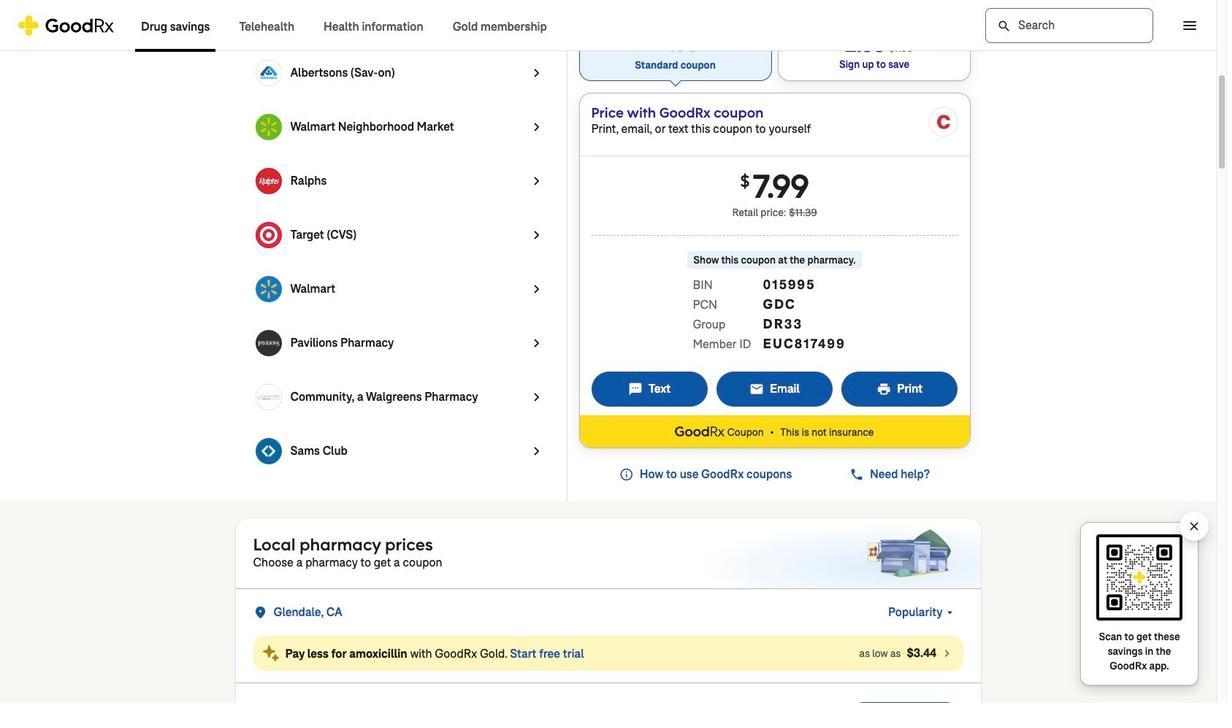Task type: vqa. For each thing, say whether or not it's contained in the screenshot.
Walmart pharmacy logo
yes



Task type: locate. For each thing, give the bounding box(es) containing it.
dialog
[[0, 0, 1227, 703]]

local pharmacy image
[[864, 528, 957, 580]]

None search field
[[985, 8, 1153, 43]]

albertsons (sav-on) pharmacy logo image
[[255, 60, 282, 86]]

goodrx yellow cross logo image
[[18, 15, 115, 35]]

community, a walgreens pharmacy pharmacy logo image
[[255, 384, 282, 411]]

logo of costco image
[[929, 107, 958, 136]]

walmart pharmacy logo image
[[255, 276, 282, 303]]

gold stars image image
[[262, 645, 279, 663]]

Search text field
[[985, 8, 1153, 43]]



Task type: describe. For each thing, give the bounding box(es) containing it.
vons pharmacy pharmacy logo image
[[255, 6, 282, 32]]

sams club pharmacy logo image
[[255, 438, 282, 465]]

target (cvs) pharmacy logo image
[[255, 222, 282, 249]]

pavilions pharmacy pharmacy logo image
[[255, 330, 282, 357]]

list of pharmacy prices region
[[236, 519, 981, 703]]

goodrx word mark logo image
[[675, 425, 724, 438]]

walmart neighborhood market pharmacy logo image
[[255, 114, 282, 140]]

ralphs pharmacy logo image
[[255, 168, 282, 195]]



